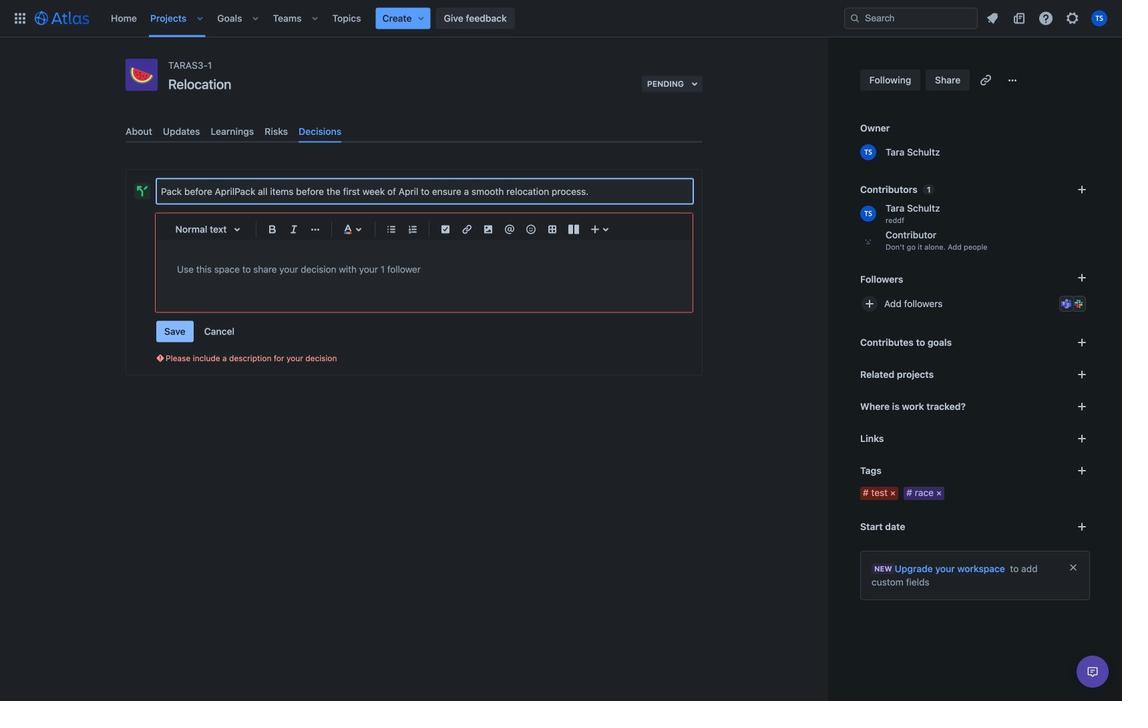 Task type: vqa. For each thing, say whether or not it's contained in the screenshot.
Mention @ "image"
yes



Task type: describe. For each thing, give the bounding box(es) containing it.
list formating group
[[381, 219, 423, 240]]

add related project image
[[1074, 367, 1090, 383]]

open intercom messenger image
[[1085, 664, 1101, 680]]

slack logo showing nan channels are connected to this project image
[[1073, 299, 1084, 309]]

table ⇧⌥t image
[[544, 222, 560, 238]]

close banner image
[[1068, 562, 1079, 573]]

link ⌘k image
[[459, 222, 475, 238]]

add goals image
[[1074, 335, 1090, 351]]

search image
[[850, 13, 860, 24]]

error image
[[155, 353, 166, 364]]

more formatting image
[[307, 222, 323, 238]]

top element
[[8, 0, 844, 37]]

Main content area, start typing to enter text. text field
[[177, 262, 671, 278]]

add team or contributors image
[[1074, 182, 1090, 198]]

layouts image
[[566, 222, 582, 238]]

Search field
[[844, 8, 978, 29]]

switch to... image
[[12, 10, 28, 26]]

1 close tag image from the left
[[888, 488, 898, 499]]

help image
[[1038, 10, 1054, 26]]

add a follower image
[[1074, 270, 1090, 286]]

add image, video, or file image
[[480, 222, 496, 238]]

2 close tag image from the left
[[934, 488, 944, 499]]

mention @ image
[[502, 222, 518, 238]]

action item [] image
[[437, 222, 454, 238]]

add work tracking links image
[[1074, 399, 1090, 415]]



Task type: locate. For each thing, give the bounding box(es) containing it.
set start date image
[[1074, 519, 1090, 535]]

bullet list ⌘⇧8 image
[[383, 222, 399, 238]]

italic ⌘i image
[[286, 222, 302, 238]]

emoji : image
[[523, 222, 539, 238]]

msteams logo showing  channels are connected to this project image
[[1061, 299, 1072, 309]]

notifications image
[[984, 10, 1001, 26]]

group
[[156, 321, 243, 342]]

account image
[[1091, 10, 1107, 26]]

text formatting group
[[262, 219, 326, 240]]

None search field
[[844, 8, 978, 29]]

add follower image
[[862, 296, 878, 312]]

tab list
[[120, 121, 708, 143]]

banner
[[0, 0, 1122, 37]]

add link image
[[1074, 431, 1090, 447]]

bold ⌘b image
[[264, 222, 281, 238]]

numbered list ⌘⇧7 image
[[405, 222, 421, 238]]

add tag image
[[1074, 463, 1090, 479]]

What's the summary of your decision? text field
[[157, 179, 693, 203]]

decision icon image
[[137, 186, 148, 197]]

settings image
[[1065, 10, 1081, 26]]

0 horizontal spatial close tag image
[[888, 488, 898, 499]]

close tag image
[[888, 488, 898, 499], [934, 488, 944, 499]]

1 horizontal spatial close tag image
[[934, 488, 944, 499]]



